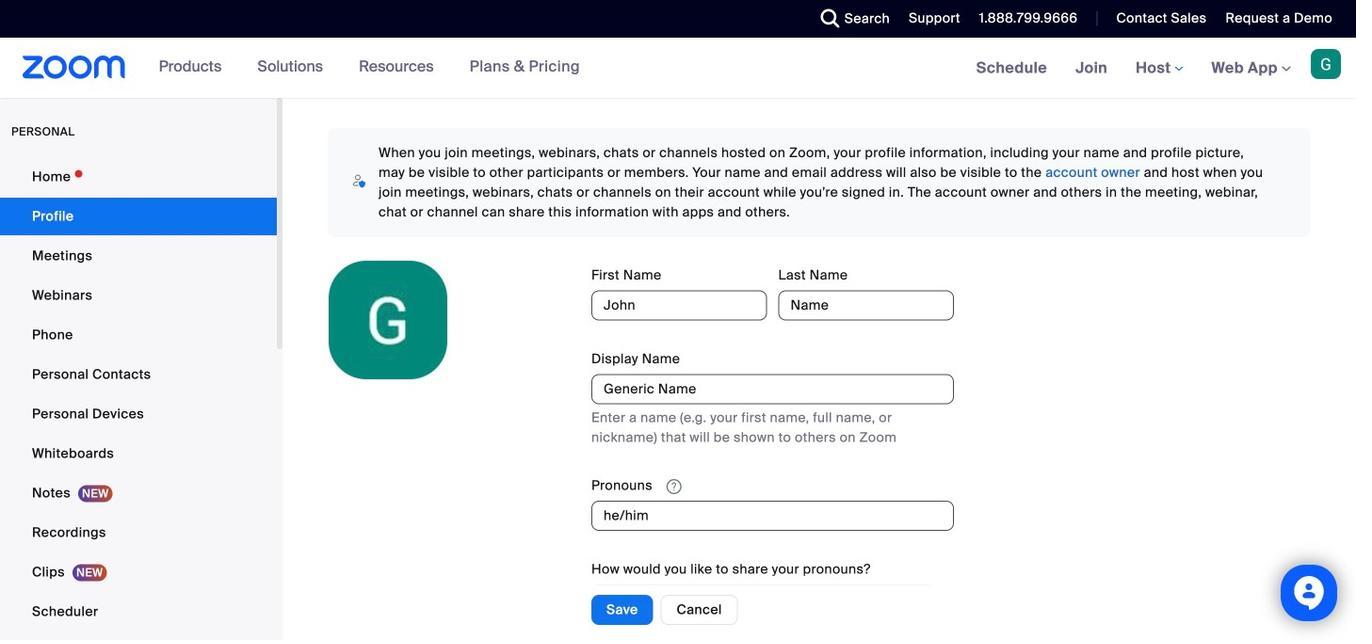 Task type: locate. For each thing, give the bounding box(es) containing it.
user photo image
[[329, 261, 447, 380]]

meetings navigation
[[962, 38, 1357, 99]]

banner
[[0, 38, 1357, 99]]

profile picture image
[[1311, 49, 1341, 79]]

personal menu menu
[[0, 158, 277, 641]]

First Name text field
[[592, 291, 767, 321]]

None text field
[[592, 374, 954, 405]]

Pronouns text field
[[592, 501, 954, 532]]

product information navigation
[[145, 38, 594, 98]]

edit user photo image
[[373, 312, 403, 329]]



Task type: vqa. For each thing, say whether or not it's contained in the screenshot.
Profile picture
yes



Task type: describe. For each thing, give the bounding box(es) containing it.
learn more about pronouns image
[[661, 479, 687, 495]]

Last Name text field
[[779, 291, 954, 321]]

zoom logo image
[[23, 56, 126, 79]]



